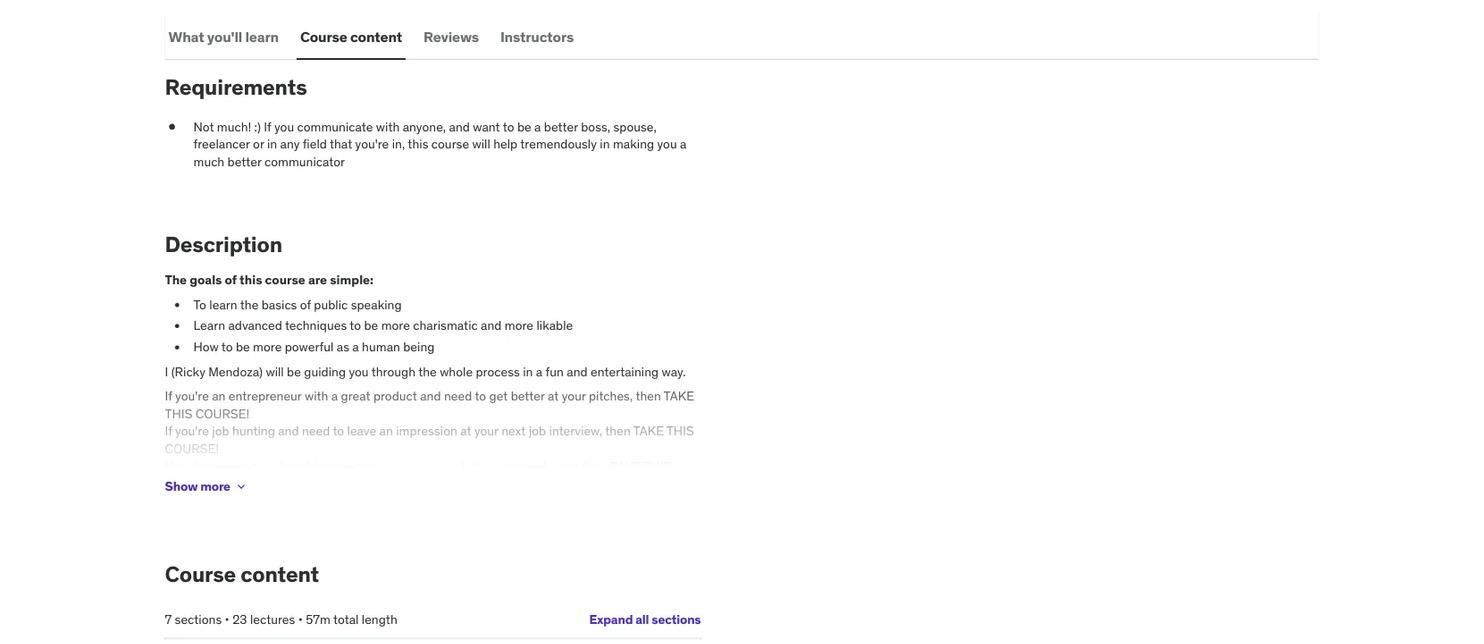 Task type: describe. For each thing, give the bounding box(es) containing it.
1 horizontal spatial of
[[300, 296, 311, 313]]

the
[[165, 272, 187, 288]]

to left loved
[[475, 458, 487, 474]]

1 horizontal spatial need
[[444, 388, 472, 404]]

and up impression
[[420, 388, 441, 404]]

boss,
[[581, 118, 611, 135]]

through
[[372, 363, 416, 379]]

will inside the not much! :) if you communicate with anyone, and want to be a better boss, spouse, freelancer or in any field that you're in, this course will help tremendously in making you a much better communicator
[[472, 136, 491, 152]]

speaking
[[351, 296, 402, 313]]

process
[[476, 363, 520, 379]]

0 vertical spatial an
[[212, 388, 226, 404]]

7
[[165, 612, 172, 628]]

then down ones,
[[564, 493, 589, 509]]

instructors button
[[497, 15, 578, 58]]

with inside the not much! :) if you communicate with anyone, and want to be a better boss, spouse, freelancer or in any field that you're in, this course will help tremendously in making you a much better communicator
[[376, 118, 400, 135]]

content inside button
[[350, 27, 402, 46]]

to
[[194, 296, 206, 313]]

more left likable at the left of the page
[[505, 318, 534, 334]]

making
[[613, 136, 655, 152]]

requirements
[[165, 73, 307, 100]]

show more button
[[165, 469, 248, 505]]

better up tremendously at the left top
[[544, 118, 578, 135]]

much!
[[217, 118, 251, 135]]

be inside the not much! :) if you communicate with anyone, and want to be a better boss, spouse, freelancer or in any field that you're in, this course will help tremendously in making you a much better communicator
[[518, 118, 532, 135]]

ones,
[[550, 458, 580, 474]]

to right how
[[222, 339, 233, 355]]

lectures
[[250, 612, 295, 628]]

way.
[[662, 363, 686, 379]]

how
[[194, 339, 219, 355]]

i
[[165, 363, 168, 379]]

simple:
[[330, 272, 374, 288]]

be down powerful
[[287, 363, 301, 379]]

whole
[[440, 363, 473, 379]]

57m
[[306, 612, 331, 628]]

reviews button
[[420, 15, 483, 58]]

what you'll learn
[[169, 27, 279, 46]]

get
[[489, 388, 508, 404]]

in right show
[[212, 493, 222, 509]]

what you'll learn button
[[165, 15, 282, 58]]

instructors
[[501, 27, 574, 46]]

learn
[[194, 318, 225, 334]]

advanced
[[228, 318, 282, 334]]

and right fun on the bottom left of the page
[[567, 363, 588, 379]]

then down 'entertaining'
[[636, 388, 661, 404]]

product
[[374, 388, 417, 404]]

hunting
[[232, 423, 275, 439]]

2 job from the left
[[529, 423, 546, 439]]

you're inside the not much! :) if you communicate with anyone, and want to be a better boss, spouse, freelancer or in any field that you're in, this course will help tremendously in making you a much better communicator
[[355, 136, 389, 152]]

likable
[[537, 318, 573, 334]]

parent
[[222, 458, 258, 474]]

fun
[[546, 363, 564, 379]]

help
[[494, 136, 518, 152]]

in,
[[392, 136, 405, 152]]

better down or
[[228, 153, 262, 170]]

mendoza)
[[209, 363, 263, 379]]

course content button
[[297, 15, 406, 58]]

tremendously
[[521, 136, 597, 152]]

1 vertical spatial your
[[475, 423, 499, 439]]

pitches,
[[589, 388, 633, 404]]

leave
[[347, 423, 377, 439]]

expand all sections button
[[590, 602, 701, 638]]

anyone,
[[403, 118, 446, 135]]

impression
[[396, 423, 458, 439]]

to right tools
[[382, 458, 394, 474]]

not
[[194, 118, 214, 135]]

freelancer
[[194, 136, 250, 152]]

0 horizontal spatial course
[[165, 561, 236, 588]]

a left great
[[331, 388, 338, 404]]

next
[[502, 423, 526, 439]]

23
[[233, 612, 247, 628]]

more down advanced
[[253, 339, 282, 355]]

length
[[362, 612, 398, 628]]

you inside 'the goals of this course are simple: to learn the basics of public speaking learn advanced techniques to be more charismatic and more likable how to be more powerful as a human being i (ricky mendoza) will be guiding you through the whole process in a fun and entertaining way. if you're an entrepreneur with a great product and need to get better at your pitches, then take this course! if you're job hunting and need to leave an impression at your next job interview, then take this course! if you're a parent and want better tools to communicate to your loved ones, then take this course! if you're in the dating world and want the skills of a ninja communicator, then take this course!'
[[349, 363, 369, 379]]

tools
[[352, 458, 380, 474]]

take down 'interview,'
[[592, 493, 623, 509]]

this inside the not much! :) if you communicate with anyone, and want to be a better boss, spouse, freelancer or in any field that you're in, this course will help tremendously in making you a much better communicator
[[408, 136, 429, 152]]

all
[[636, 611, 649, 628]]

(ricky
[[171, 363, 205, 379]]

course inside 'the goals of this course are simple: to learn the basics of public speaking learn advanced techniques to be more charismatic and more likable how to be more powerful as a human being i (ricky mendoza) will be guiding you through the whole process in a fun and entertaining way. if you're an entrepreneur with a great product and need to get better at your pitches, then take this course! if you're job hunting and need to leave an impression at your next job interview, then take this course! if you're a parent and want better tools to communicate to your loved ones, then take this course! if you're in the dating world and want the skills of a ninja communicator, then take this course!'
[[265, 272, 306, 288]]

guiding
[[304, 363, 346, 379]]

goals
[[190, 272, 222, 288]]

description
[[165, 230, 282, 257]]

if inside the not much! :) if you communicate with anyone, and want to be a better boss, spouse, freelancer or in any field that you're in, this course will help tremendously in making you a much better communicator
[[264, 118, 271, 135]]

interview,
[[549, 423, 603, 439]]

take right ones,
[[611, 458, 641, 474]]

are
[[308, 272, 327, 288]]

sections inside expand all sections dropdown button
[[652, 611, 701, 628]]

take down way.
[[664, 388, 695, 404]]

you'll
[[207, 27, 242, 46]]

entertaining
[[591, 363, 659, 379]]

loved
[[517, 458, 547, 474]]

then right ones,
[[583, 458, 608, 474]]

basics
[[262, 296, 297, 313]]

this inside 'the goals of this course are simple: to learn the basics of public speaking learn advanced techniques to be more charismatic and more likable how to be more powerful as a human being i (ricky mendoza) will be guiding you through the whole process in a fun and entertaining way. if you're an entrepreneur with a great product and need to get better at your pitches, then take this course! if you're job hunting and need to leave an impression at your next job interview, then take this course! if you're a parent and want better tools to communicate to your loved ones, then take this course! if you're in the dating world and want the skills of a ninja communicator, then take this course!'
[[240, 272, 262, 288]]

being
[[403, 339, 435, 355]]

total
[[333, 612, 359, 628]]

show
[[165, 478, 198, 495]]

and right the parent
[[261, 458, 282, 474]]

1 horizontal spatial want
[[343, 493, 370, 509]]

:)
[[254, 118, 261, 135]]

charismatic
[[413, 318, 478, 334]]

7 sections • 23 lectures • 57m total length
[[165, 612, 398, 628]]

powerful
[[285, 339, 334, 355]]

expand all sections
[[590, 611, 701, 628]]



Task type: locate. For each thing, give the bounding box(es) containing it.
of
[[225, 272, 237, 288], [300, 296, 311, 313], [425, 493, 436, 509]]

a
[[535, 118, 541, 135], [680, 136, 687, 152], [353, 339, 359, 355], [536, 363, 543, 379], [331, 388, 338, 404], [212, 458, 219, 474], [439, 493, 446, 509]]

a left 'ninja'
[[439, 493, 446, 509]]

0 horizontal spatial will
[[266, 363, 284, 379]]

and right charismatic
[[481, 318, 502, 334]]

0 horizontal spatial an
[[212, 388, 226, 404]]

be up the help
[[518, 118, 532, 135]]

0 horizontal spatial job
[[212, 423, 229, 439]]

what
[[169, 27, 204, 46]]

your left next
[[475, 423, 499, 439]]

0 horizontal spatial content
[[241, 561, 319, 588]]

you
[[274, 118, 294, 135], [658, 136, 677, 152], [349, 363, 369, 379]]

1 vertical spatial with
[[305, 388, 328, 404]]

0 horizontal spatial course
[[265, 272, 306, 288]]

course down anyone,
[[432, 136, 469, 152]]

content up 7 sections • 23 lectures • 57m total length
[[241, 561, 319, 588]]

0 vertical spatial of
[[225, 272, 237, 288]]

need down whole
[[444, 388, 472, 404]]

want down tools
[[343, 493, 370, 509]]

1 vertical spatial course
[[165, 561, 236, 588]]

job
[[212, 423, 229, 439], [529, 423, 546, 439]]

0 horizontal spatial you
[[274, 118, 294, 135]]

course
[[300, 27, 347, 46], [165, 561, 236, 588]]

learn
[[245, 27, 279, 46], [209, 296, 237, 313]]

your left loved
[[490, 458, 514, 474]]

course up basics
[[265, 272, 306, 288]]

content left the reviews
[[350, 27, 402, 46]]

0 vertical spatial want
[[473, 118, 500, 135]]

a left the parent
[[212, 458, 219, 474]]

a up tremendously at the left top
[[535, 118, 541, 135]]

0 vertical spatial learn
[[245, 27, 279, 46]]

2 horizontal spatial of
[[425, 493, 436, 509]]

not much! :) if you communicate with anyone, and want to be a better boss, spouse, freelancer or in any field that you're in, this course will help tremendously in making you a much better communicator
[[194, 118, 687, 170]]

need left leave
[[302, 423, 330, 439]]

1 vertical spatial you
[[658, 136, 677, 152]]

0 vertical spatial course content
[[300, 27, 402, 46]]

an right leave
[[380, 423, 393, 439]]

human
[[362, 339, 400, 355]]

spouse,
[[614, 118, 657, 135]]

with inside 'the goals of this course are simple: to learn the basics of public speaking learn advanced techniques to be more charismatic and more likable how to be more powerful as a human being i (ricky mendoza) will be guiding you through the whole process in a fun and entertaining way. if you're an entrepreneur with a great product and need to get better at your pitches, then take this course! if you're job hunting and need to leave an impression at your next job interview, then take this course! if you're a parent and want better tools to communicate to your loved ones, then take this course! if you're in the dating world and want the skills of a ninja communicator, then take this course!'
[[305, 388, 328, 404]]

the goals of this course are simple: to learn the basics of public speaking learn advanced techniques to be more charismatic and more likable how to be more powerful as a human being i (ricky mendoza) will be guiding you through the whole process in a fun and entertaining way. if you're an entrepreneur with a great product and need to get better at your pitches, then take this course! if you're job hunting and need to leave an impression at your next job interview, then take this course! if you're a parent and want better tools to communicate to your loved ones, then take this course! if you're in the dating world and want the skills of a ninja communicator, then take this course!
[[165, 272, 695, 527]]

0 vertical spatial your
[[562, 388, 586, 404]]

in right or
[[267, 136, 277, 152]]

the left skills
[[373, 493, 391, 509]]

take
[[664, 388, 695, 404], [634, 423, 664, 439], [611, 458, 641, 474], [592, 493, 623, 509]]

0 vertical spatial need
[[444, 388, 472, 404]]

sections right all
[[652, 611, 701, 628]]

an down mendoza)
[[212, 388, 226, 404]]

communicate inside the not much! :) if you communicate with anyone, and want to be a better boss, spouse, freelancer or in any field that you're in, this course will help tremendously in making you a much better communicator
[[297, 118, 373, 135]]

better right get
[[511, 388, 545, 404]]

reviews
[[424, 27, 479, 46]]

a left fun on the bottom left of the page
[[536, 363, 543, 379]]

any
[[280, 136, 300, 152]]

you up great
[[349, 363, 369, 379]]

will up 'entrepreneur'
[[266, 363, 284, 379]]

to down speaking
[[350, 318, 361, 334]]

great
[[341, 388, 371, 404]]

want inside the not much! :) if you communicate with anyone, and want to be a better boss, spouse, freelancer or in any field that you're in, this course will help tremendously in making you a much better communicator
[[473, 118, 500, 135]]

communicate inside 'the goals of this course are simple: to learn the basics of public speaking learn advanced techniques to be more charismatic and more likable how to be more powerful as a human being i (ricky mendoza) will be guiding you through the whole process in a fun and entertaining way. if you're an entrepreneur with a great product and need to get better at your pitches, then take this course! if you're job hunting and need to leave an impression at your next job interview, then take this course! if you're a parent and want better tools to communicate to your loved ones, then take this course! if you're in the dating world and want the skills of a ninja communicator, then take this course!'
[[397, 458, 473, 474]]

job right next
[[529, 423, 546, 439]]

1 • from the left
[[225, 612, 230, 628]]

dating
[[246, 493, 282, 509]]

1 horizontal spatial •
[[298, 612, 303, 628]]

more inside button
[[200, 478, 231, 495]]

0 vertical spatial communicate
[[297, 118, 373, 135]]

entrepreneur
[[229, 388, 302, 404]]

will inside 'the goals of this course are simple: to learn the basics of public speaking learn advanced techniques to be more charismatic and more likable how to be more powerful as a human being i (ricky mendoza) will be guiding you through the whole process in a fun and entertaining way. if you're an entrepreneur with a great product and need to get better at your pitches, then take this course! if you're job hunting and need to leave an impression at your next job interview, then take this course! if you're a parent and want better tools to communicate to your loved ones, then take this course! if you're in the dating world and want the skills of a ninja communicator, then take this course!'
[[266, 363, 284, 379]]

xsmall image
[[165, 118, 179, 136], [234, 480, 248, 494]]

the up advanced
[[240, 296, 259, 313]]

to left get
[[475, 388, 486, 404]]

0 vertical spatial with
[[376, 118, 400, 135]]

communicate
[[297, 118, 373, 135], [397, 458, 473, 474]]

0 horizontal spatial with
[[305, 388, 328, 404]]

sections
[[652, 611, 701, 628], [175, 612, 222, 628]]

communicate down impression
[[397, 458, 473, 474]]

xsmall image inside show more button
[[234, 480, 248, 494]]

and inside the not much! :) if you communicate with anyone, and want to be a better boss, spouse, freelancer or in any field that you're in, this course will help tremendously in making you a much better communicator
[[449, 118, 470, 135]]

as
[[337, 339, 350, 355]]

show more
[[165, 478, 231, 495]]

course inside the not much! :) if you communicate with anyone, and want to be a better boss, spouse, freelancer or in any field that you're in, this course will help tremendously in making you a much better communicator
[[432, 136, 469, 152]]

to up the help
[[503, 118, 515, 135]]

you up any
[[274, 118, 294, 135]]

1 vertical spatial need
[[302, 423, 330, 439]]

1 vertical spatial communicate
[[397, 458, 473, 474]]

better
[[544, 118, 578, 135], [228, 153, 262, 170], [511, 388, 545, 404], [315, 458, 349, 474]]

1 horizontal spatial communicate
[[397, 458, 473, 474]]

much
[[194, 153, 225, 170]]

1 vertical spatial this
[[240, 272, 262, 288]]

xsmall image down the parent
[[234, 480, 248, 494]]

more down the parent
[[200, 478, 231, 495]]

more
[[381, 318, 410, 334], [505, 318, 534, 334], [253, 339, 282, 355], [200, 478, 231, 495]]

learn inside button
[[245, 27, 279, 46]]

of right goals
[[225, 272, 237, 288]]

be
[[518, 118, 532, 135], [364, 318, 378, 334], [236, 339, 250, 355], [287, 363, 301, 379]]

1 vertical spatial learn
[[209, 296, 237, 313]]

in left fun on the bottom left of the page
[[523, 363, 533, 379]]

sections right "7"
[[175, 612, 222, 628]]

more up human
[[381, 318, 410, 334]]

communicator,
[[478, 493, 561, 509]]

an
[[212, 388, 226, 404], [380, 423, 393, 439]]

better left tools
[[315, 458, 349, 474]]

1 horizontal spatial job
[[529, 423, 546, 439]]

1 horizontal spatial course
[[300, 27, 347, 46]]

2 vertical spatial want
[[343, 493, 370, 509]]

course content inside button
[[300, 27, 402, 46]]

2 vertical spatial of
[[425, 493, 436, 509]]

skills
[[394, 493, 422, 509]]

this
[[408, 136, 429, 152], [240, 272, 262, 288]]

will left the help
[[472, 136, 491, 152]]

the down being
[[419, 363, 437, 379]]

learn inside 'the goals of this course are simple: to learn the basics of public speaking learn advanced techniques to be more charismatic and more likable how to be more powerful as a human being i (ricky mendoza) will be guiding you through the whole process in a fun and entertaining way. if you're an entrepreneur with a great product and need to get better at your pitches, then take this course! if you're job hunting and need to leave an impression at your next job interview, then take this course! if you're a parent and want better tools to communicate to your loved ones, then take this course! if you're in the dating world and want the skills of a ninja communicator, then take this course!'
[[209, 296, 237, 313]]

content
[[350, 27, 402, 46], [241, 561, 319, 588]]

if
[[264, 118, 271, 135], [165, 388, 172, 404], [165, 423, 172, 439], [165, 458, 172, 474], [165, 493, 172, 509]]

learn right you'll
[[245, 27, 279, 46]]

0 horizontal spatial of
[[225, 272, 237, 288]]

0 vertical spatial xsmall image
[[165, 118, 179, 136]]

2 horizontal spatial you
[[658, 136, 677, 152]]

with down guiding
[[305, 388, 328, 404]]

1 horizontal spatial you
[[349, 363, 369, 379]]

communicator
[[265, 153, 345, 170]]

0 horizontal spatial want
[[285, 458, 312, 474]]

•
[[225, 612, 230, 628], [298, 612, 303, 628]]

1 job from the left
[[212, 423, 229, 439]]

• left 23
[[225, 612, 230, 628]]

you right making
[[658, 136, 677, 152]]

then
[[636, 388, 661, 404], [606, 423, 631, 439], [583, 458, 608, 474], [564, 493, 589, 509]]

xsmall image left not
[[165, 118, 179, 136]]

will
[[472, 136, 491, 152], [266, 363, 284, 379]]

job left hunting
[[212, 423, 229, 439]]

1 horizontal spatial xsmall image
[[234, 480, 248, 494]]

1 vertical spatial of
[[300, 296, 311, 313]]

1 vertical spatial an
[[380, 423, 393, 439]]

and right anyone,
[[449, 118, 470, 135]]

0 horizontal spatial need
[[302, 423, 330, 439]]

1 horizontal spatial sections
[[652, 611, 701, 628]]

be down speaking
[[364, 318, 378, 334]]

course
[[432, 136, 469, 152], [265, 272, 306, 288]]

1 horizontal spatial course
[[432, 136, 469, 152]]

course inside button
[[300, 27, 347, 46]]

0 horizontal spatial xsmall image
[[165, 118, 179, 136]]

field
[[303, 136, 327, 152]]

0 horizontal spatial sections
[[175, 612, 222, 628]]

to left leave
[[333, 423, 344, 439]]

0 horizontal spatial this
[[240, 272, 262, 288]]

1 vertical spatial xsmall image
[[234, 480, 248, 494]]

want up the help
[[473, 118, 500, 135]]

the left dating
[[225, 493, 243, 509]]

or
[[253, 136, 264, 152]]

0 horizontal spatial at
[[461, 423, 472, 439]]

1 vertical spatial course
[[265, 272, 306, 288]]

course content
[[300, 27, 402, 46], [165, 561, 319, 588]]

the
[[240, 296, 259, 313], [419, 363, 437, 379], [225, 493, 243, 509], [373, 493, 391, 509]]

world
[[285, 493, 316, 509]]

0 horizontal spatial learn
[[209, 296, 237, 313]]

and right world
[[319, 493, 340, 509]]

1 vertical spatial want
[[285, 458, 312, 474]]

1 horizontal spatial this
[[408, 136, 429, 152]]

2 • from the left
[[298, 612, 303, 628]]

0 vertical spatial content
[[350, 27, 402, 46]]

a right making
[[680, 136, 687, 152]]

to inside the not much! :) if you communicate with anyone, and want to be a better boss, spouse, freelancer or in any field that you're in, this course will help tremendously in making you a much better communicator
[[503, 118, 515, 135]]

and right hunting
[[278, 423, 299, 439]]

this down anyone,
[[408, 136, 429, 152]]

1 vertical spatial will
[[266, 363, 284, 379]]

• left 57m
[[298, 612, 303, 628]]

0 vertical spatial course
[[300, 27, 347, 46]]

0 horizontal spatial communicate
[[297, 118, 373, 135]]

then down pitches,
[[606, 423, 631, 439]]

your down fun on the bottom left of the page
[[562, 388, 586, 404]]

want up world
[[285, 458, 312, 474]]

1 horizontal spatial learn
[[245, 27, 279, 46]]

need
[[444, 388, 472, 404], [302, 423, 330, 439]]

1 horizontal spatial at
[[548, 388, 559, 404]]

of up techniques
[[300, 296, 311, 313]]

to
[[503, 118, 515, 135], [350, 318, 361, 334], [222, 339, 233, 355], [475, 388, 486, 404], [333, 423, 344, 439], [382, 458, 394, 474], [475, 458, 487, 474]]

0 vertical spatial you
[[274, 118, 294, 135]]

be down advanced
[[236, 339, 250, 355]]

1 vertical spatial content
[[241, 561, 319, 588]]

communicate up "that"
[[297, 118, 373, 135]]

1 horizontal spatial will
[[472, 136, 491, 152]]

public
[[314, 296, 348, 313]]

expand
[[590, 611, 633, 628]]

at right impression
[[461, 423, 472, 439]]

0 horizontal spatial •
[[225, 612, 230, 628]]

0 vertical spatial course
[[432, 136, 469, 152]]

1 horizontal spatial an
[[380, 423, 393, 439]]

of right skills
[[425, 493, 436, 509]]

this
[[165, 406, 192, 422], [667, 423, 694, 439], [644, 458, 672, 474], [625, 493, 653, 509]]

learn right to
[[209, 296, 237, 313]]

0 vertical spatial at
[[548, 388, 559, 404]]

take down 'entertaining'
[[634, 423, 664, 439]]

0 vertical spatial this
[[408, 136, 429, 152]]

you're
[[355, 136, 389, 152], [175, 388, 209, 404], [175, 423, 209, 439], [175, 458, 209, 474], [175, 493, 209, 509]]

1 vertical spatial at
[[461, 423, 472, 439]]

2 vertical spatial your
[[490, 458, 514, 474]]

at down fun on the bottom left of the page
[[548, 388, 559, 404]]

your
[[562, 388, 586, 404], [475, 423, 499, 439], [490, 458, 514, 474]]

1 horizontal spatial content
[[350, 27, 402, 46]]

1 horizontal spatial with
[[376, 118, 400, 135]]

that
[[330, 136, 352, 152]]

techniques
[[285, 318, 347, 334]]

0 vertical spatial will
[[472, 136, 491, 152]]

a right as
[[353, 339, 359, 355]]

this up basics
[[240, 272, 262, 288]]

ninja
[[449, 493, 475, 509]]

in down boss,
[[600, 136, 610, 152]]

2 vertical spatial you
[[349, 363, 369, 379]]

with up in,
[[376, 118, 400, 135]]

1 vertical spatial course content
[[165, 561, 319, 588]]

2 horizontal spatial want
[[473, 118, 500, 135]]



Task type: vqa. For each thing, say whether or not it's contained in the screenshot.
the bottommost Tomas
no



